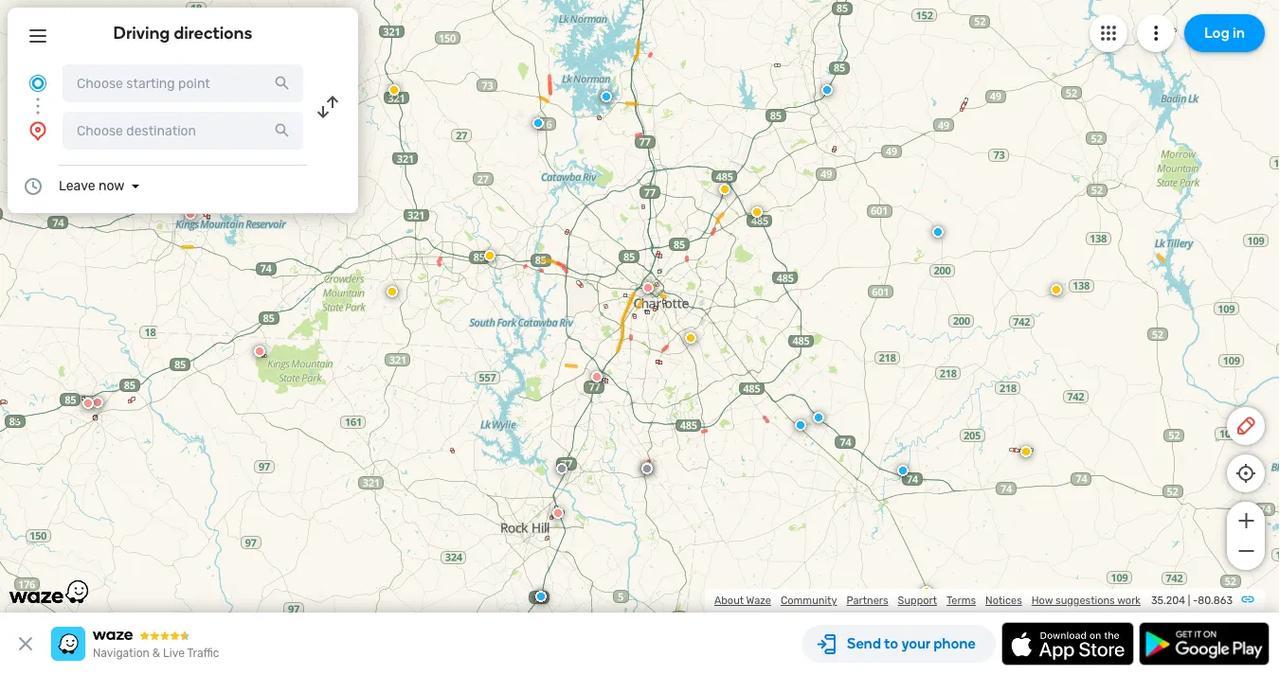 Task type: locate. For each thing, give the bounding box(es) containing it.
0 horizontal spatial police image
[[813, 412, 824, 424]]

zoom in image
[[1234, 510, 1258, 533]]

about waze link
[[714, 595, 771, 607]]

notices
[[986, 595, 1022, 607]]

zoom out image
[[1234, 540, 1258, 563]]

0 horizontal spatial road closed image
[[82, 398, 94, 409]]

0 vertical spatial road closed image
[[185, 208, 196, 220]]

&
[[152, 647, 160, 661]]

police image
[[933, 226, 944, 238], [813, 412, 824, 424]]

1 horizontal spatial road closed image
[[185, 208, 196, 220]]

road closed image
[[643, 282, 654, 294], [254, 346, 265, 357], [591, 371, 603, 383], [92, 397, 103, 408], [553, 508, 564, 519]]

1 horizontal spatial accident image
[[642, 462, 653, 474]]

clock image
[[22, 175, 45, 198]]

driving
[[113, 23, 170, 44]]

|
[[1188, 595, 1191, 607]]

navigation
[[93, 647, 150, 661]]

1 horizontal spatial police image
[[933, 226, 944, 238]]

road closed image
[[185, 208, 196, 220], [82, 398, 94, 409]]

community
[[781, 595, 837, 607]]

about waze community partners support terms notices how suggestions work
[[714, 595, 1141, 607]]

driving directions
[[113, 23, 253, 44]]

1 vertical spatial police image
[[813, 412, 824, 424]]

partners link
[[847, 595, 889, 607]]

terms link
[[947, 595, 976, 607]]

accident image
[[642, 462, 653, 474], [556, 463, 568, 475]]

notices link
[[986, 595, 1022, 607]]

community link
[[781, 595, 837, 607]]

hazard image
[[389, 84, 400, 96], [719, 184, 731, 195], [752, 207, 763, 218], [685, 333, 697, 344]]

about
[[714, 595, 744, 607]]

hazard image
[[484, 250, 496, 262], [1051, 284, 1062, 296], [387, 286, 398, 298], [1021, 446, 1032, 458], [921, 587, 933, 598]]

35.204 | -80.863
[[1151, 595, 1233, 607]]

location image
[[27, 119, 49, 142]]

directions
[[174, 23, 253, 44]]

police image
[[822, 84, 833, 96], [601, 91, 612, 102], [533, 118, 544, 129], [795, 420, 806, 431], [897, 465, 909, 477], [535, 591, 547, 603]]



Task type: describe. For each thing, give the bounding box(es) containing it.
x image
[[14, 633, 37, 656]]

current location image
[[27, 72, 49, 95]]

leave
[[59, 178, 95, 194]]

work
[[1117, 595, 1141, 607]]

waze
[[746, 595, 771, 607]]

support
[[898, 595, 937, 607]]

accident image
[[642, 463, 653, 475]]

live
[[163, 647, 185, 661]]

35.204
[[1151, 595, 1186, 607]]

now
[[98, 178, 125, 194]]

pencil image
[[1235, 415, 1258, 438]]

navigation & live traffic
[[93, 647, 219, 661]]

terms
[[947, 595, 976, 607]]

link image
[[1241, 592, 1256, 607]]

80.863
[[1198, 595, 1233, 607]]

leave now
[[59, 178, 125, 194]]

-
[[1193, 595, 1198, 607]]

1 vertical spatial road closed image
[[82, 398, 94, 409]]

how
[[1032, 595, 1053, 607]]

traffic
[[187, 647, 219, 661]]

Choose destination text field
[[63, 112, 303, 150]]

support link
[[898, 595, 937, 607]]

suggestions
[[1056, 595, 1115, 607]]

0 horizontal spatial accident image
[[556, 463, 568, 475]]

0 vertical spatial police image
[[933, 226, 944, 238]]

Choose starting point text field
[[63, 64, 303, 102]]

how suggestions work link
[[1032, 595, 1141, 607]]

partners
[[847, 595, 889, 607]]



Task type: vqa. For each thing, say whether or not it's contained in the screenshot.
first I-
no



